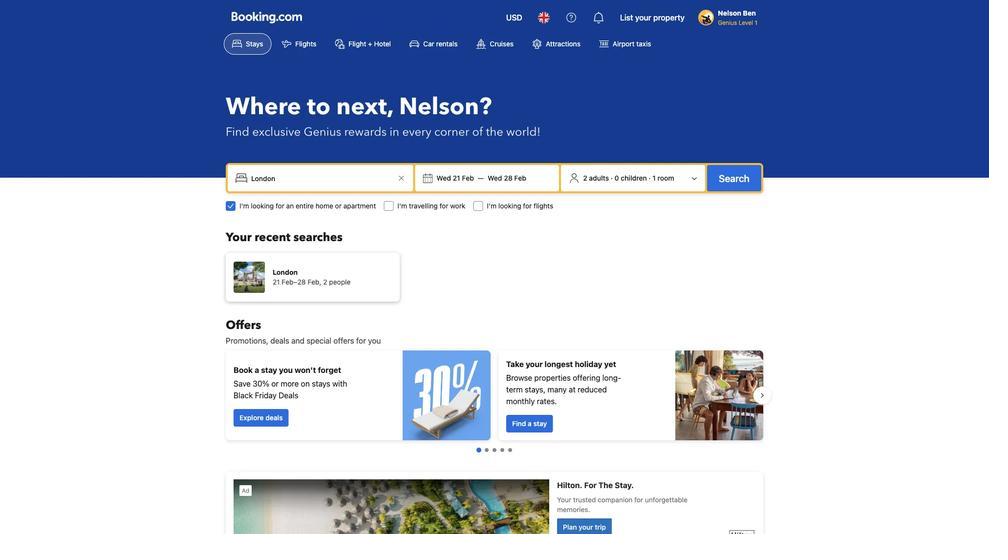 Task type: describe. For each thing, give the bounding box(es) containing it.
browse
[[506, 374, 532, 383]]

holiday
[[575, 360, 602, 369]]

apartment
[[343, 202, 376, 210]]

your for list
[[635, 13, 651, 22]]

airport taxis
[[613, 40, 651, 48]]

a for book
[[255, 366, 259, 375]]

your
[[226, 229, 252, 246]]

airport
[[613, 40, 635, 48]]

1 inside 2 adults · 0 children · 1 room button
[[653, 174, 656, 182]]

taxis
[[636, 40, 651, 48]]

or inside book a stay you won't forget save 30% or more on stays with black friday deals
[[271, 379, 279, 389]]

reduced
[[578, 385, 607, 395]]

longest
[[545, 360, 573, 369]]

your account menu nelson ben genius level 1 element
[[698, 4, 761, 27]]

for for an
[[276, 202, 284, 210]]

exclusive
[[252, 124, 301, 140]]

usd button
[[500, 6, 528, 29]]

i'm for i'm looking for an entire home or apartment
[[239, 202, 249, 210]]

2 adults · 0 children · 1 room button
[[565, 169, 701, 188]]

explore deals
[[239, 414, 283, 422]]

for for flights
[[523, 202, 532, 210]]

find a stay link
[[506, 415, 553, 433]]

hotel
[[374, 40, 391, 48]]

corner
[[434, 124, 469, 140]]

with
[[332, 379, 347, 389]]

flight
[[349, 40, 366, 48]]

yet
[[604, 360, 616, 369]]

progress bar inside offers main content
[[476, 448, 512, 453]]

a for find
[[528, 420, 532, 428]]

search for black friday deals on stays image
[[403, 351, 491, 441]]

advertisement region
[[226, 472, 763, 535]]

booking.com image
[[232, 12, 302, 23]]

offers
[[334, 336, 354, 346]]

genius inside where to next, nelson? find exclusive genius rewards in every corner of the world!
[[304, 124, 341, 140]]

won't
[[295, 366, 316, 375]]

property
[[653, 13, 685, 22]]

Where are you going? field
[[247, 170, 396, 187]]

feb,
[[308, 278, 321, 286]]

nelson
[[718, 9, 741, 17]]

and
[[291, 336, 305, 346]]

i'm for i'm travelling for work
[[398, 202, 407, 210]]

rates.
[[537, 397, 557, 406]]

book
[[234, 366, 253, 375]]

deals
[[279, 391, 298, 400]]

book a stay you won't forget save 30% or more on stays with black friday deals
[[234, 366, 347, 400]]

stays link
[[224, 33, 271, 55]]

travelling
[[409, 202, 438, 210]]

offers
[[226, 317, 261, 334]]

attractions
[[546, 40, 581, 48]]

find inside where to next, nelson? find exclusive genius rewards in every corner of the world!
[[226, 124, 249, 140]]

recent
[[255, 229, 291, 246]]

special
[[307, 336, 331, 346]]

rentals
[[436, 40, 458, 48]]

entire
[[296, 202, 314, 210]]

21 for feb
[[453, 174, 460, 182]]

wed 21 feb — wed 28 feb
[[437, 174, 526, 182]]

flights
[[534, 202, 553, 210]]

world!
[[506, 124, 541, 140]]

term
[[506, 385, 523, 395]]

take your longest holiday yet image
[[675, 351, 763, 441]]

cruises
[[490, 40, 514, 48]]

monthly
[[506, 397, 535, 406]]

region containing take your longest holiday yet
[[218, 347, 771, 445]]

find inside the find a stay link
[[512, 420, 526, 428]]

black
[[234, 391, 253, 400]]

where
[[226, 91, 301, 123]]

an
[[286, 202, 294, 210]]

28
[[504, 174, 513, 182]]

offers promotions, deals and special offers for you
[[226, 317, 381, 346]]

people
[[329, 278, 351, 286]]

stay for find
[[533, 420, 547, 428]]

take
[[506, 360, 524, 369]]

1 vertical spatial deals
[[265, 414, 283, 422]]

properties
[[534, 374, 571, 383]]

stays
[[246, 40, 263, 48]]

30%
[[253, 379, 269, 389]]

search button
[[707, 165, 761, 192]]

adults
[[589, 174, 609, 182]]

ben
[[743, 9, 756, 17]]

stay for book
[[261, 366, 277, 375]]

car rentals
[[423, 40, 458, 48]]

explore deals link
[[234, 410, 289, 427]]

nelson?
[[399, 91, 492, 123]]

+
[[368, 40, 372, 48]]

—
[[478, 174, 484, 182]]

airport taxis link
[[591, 33, 660, 55]]

looking for i'm
[[498, 202, 521, 210]]

you inside book a stay you won't forget save 30% or more on stays with black friday deals
[[279, 366, 293, 375]]

flights
[[295, 40, 316, 48]]



Task type: vqa. For each thing, say whether or not it's contained in the screenshot.
'NUMBER FIELD'
no



Task type: locate. For each thing, give the bounding box(es) containing it.
1 vertical spatial you
[[279, 366, 293, 375]]

stays
[[312, 379, 330, 389]]

or right 30%
[[271, 379, 279, 389]]

0 vertical spatial 2
[[583, 174, 587, 182]]

1 wed from the left
[[437, 174, 451, 182]]

flights link
[[273, 33, 325, 55]]

next,
[[336, 91, 393, 123]]

0 horizontal spatial 21
[[273, 278, 280, 286]]

looking left 'an'
[[251, 202, 274, 210]]

offers main content
[[218, 317, 771, 535]]

stays,
[[525, 385, 546, 395]]

i'm
[[239, 202, 249, 210], [398, 202, 407, 210]]

·
[[611, 174, 613, 182], [649, 174, 651, 182]]

1 right level
[[755, 19, 758, 26]]

cruises link
[[468, 33, 522, 55]]

car
[[423, 40, 434, 48]]

1 · from the left
[[611, 174, 613, 182]]

1 vertical spatial or
[[271, 379, 279, 389]]

room
[[658, 174, 674, 182]]

you right the offers
[[368, 336, 381, 346]]

your right take
[[526, 360, 543, 369]]

2 i'm from the left
[[398, 202, 407, 210]]

· right children
[[649, 174, 651, 182]]

car rentals link
[[401, 33, 466, 55]]

list your property
[[620, 13, 685, 22]]

flight + hotel
[[349, 40, 391, 48]]

1 vertical spatial 21
[[273, 278, 280, 286]]

i'm up your
[[239, 202, 249, 210]]

2 inside button
[[583, 174, 587, 182]]

1 vertical spatial find
[[512, 420, 526, 428]]

0 vertical spatial or
[[335, 202, 342, 210]]

feb left —
[[462, 174, 474, 182]]

1 horizontal spatial you
[[368, 336, 381, 346]]

1 vertical spatial stay
[[533, 420, 547, 428]]

1 horizontal spatial genius
[[718, 19, 737, 26]]

for right the offers
[[356, 336, 366, 346]]

0
[[615, 174, 619, 182]]

promotions,
[[226, 336, 268, 346]]

0 horizontal spatial wed
[[437, 174, 451, 182]]

1 horizontal spatial wed
[[488, 174, 502, 182]]

0 vertical spatial find
[[226, 124, 249, 140]]

a right book
[[255, 366, 259, 375]]

0 horizontal spatial feb
[[462, 174, 474, 182]]

you inside offers promotions, deals and special offers for you
[[368, 336, 381, 346]]

1 horizontal spatial 1
[[755, 19, 758, 26]]

0 vertical spatial 1
[[755, 19, 758, 26]]

1 inside nelson ben genius level 1
[[755, 19, 758, 26]]

i'm left travelling
[[398, 202, 407, 210]]

the
[[486, 124, 503, 140]]

0 horizontal spatial find
[[226, 124, 249, 140]]

1 left room
[[653, 174, 656, 182]]

or right home
[[335, 202, 342, 210]]

of
[[472, 124, 483, 140]]

0 vertical spatial stay
[[261, 366, 277, 375]]

wed up "i'm travelling for work"
[[437, 174, 451, 182]]

rewards
[[344, 124, 387, 140]]

looking
[[251, 202, 274, 210], [498, 202, 521, 210]]

a down monthly
[[528, 420, 532, 428]]

1 vertical spatial 2
[[323, 278, 327, 286]]

feb right 28
[[514, 174, 526, 182]]

work
[[450, 202, 465, 210]]

a
[[255, 366, 259, 375], [528, 420, 532, 428]]

stay inside book a stay you won't forget save 30% or more on stays with black friday deals
[[261, 366, 277, 375]]

1 vertical spatial genius
[[304, 124, 341, 140]]

your right list
[[635, 13, 651, 22]]

1 horizontal spatial 2
[[583, 174, 587, 182]]

for for work
[[440, 202, 448, 210]]

more
[[281, 379, 299, 389]]

your inside the take your longest holiday yet browse properties offering long- term stays, many at reduced monthly rates.
[[526, 360, 543, 369]]

stay down rates.
[[533, 420, 547, 428]]

list your property link
[[614, 6, 691, 29]]

1 horizontal spatial looking
[[498, 202, 521, 210]]

wed 21 feb button
[[433, 170, 478, 187]]

you up the more
[[279, 366, 293, 375]]

save
[[234, 379, 251, 389]]

0 vertical spatial deals
[[270, 336, 289, 346]]

1 vertical spatial your
[[526, 360, 543, 369]]

stay up 30%
[[261, 366, 277, 375]]

wed left 28
[[488, 174, 502, 182]]

genius inside nelson ben genius level 1
[[718, 19, 737, 26]]

nelson ben genius level 1
[[718, 9, 758, 26]]

i'm
[[487, 202, 497, 210]]

london
[[273, 269, 298, 277]]

0 horizontal spatial you
[[279, 366, 293, 375]]

1 horizontal spatial your
[[635, 13, 651, 22]]

looking for i'm
[[251, 202, 274, 210]]

find down the 'where'
[[226, 124, 249, 140]]

0 horizontal spatial genius
[[304, 124, 341, 140]]

0 horizontal spatial looking
[[251, 202, 274, 210]]

flight + hotel link
[[327, 33, 399, 55]]

i'm travelling for work
[[398, 202, 465, 210]]

explore
[[239, 414, 264, 422]]

or
[[335, 202, 342, 210], [271, 379, 279, 389]]

friday
[[255, 391, 277, 400]]

forget
[[318, 366, 341, 375]]

1 looking from the left
[[251, 202, 274, 210]]

0 vertical spatial a
[[255, 366, 259, 375]]

level
[[739, 19, 753, 26]]

0 horizontal spatial i'm
[[239, 202, 249, 210]]

i'm looking for an entire home or apartment
[[239, 202, 376, 210]]

2 · from the left
[[649, 174, 651, 182]]

genius down to
[[304, 124, 341, 140]]

search
[[719, 173, 750, 184]]

1 horizontal spatial feb
[[514, 174, 526, 182]]

1 vertical spatial 1
[[653, 174, 656, 182]]

feb–28
[[282, 278, 306, 286]]

region
[[218, 347, 771, 445]]

1 feb from the left
[[462, 174, 474, 182]]

2 wed from the left
[[488, 174, 502, 182]]

your for take
[[526, 360, 543, 369]]

1 horizontal spatial i'm
[[398, 202, 407, 210]]

a inside book a stay you won't forget save 30% or more on stays with black friday deals
[[255, 366, 259, 375]]

1 horizontal spatial a
[[528, 420, 532, 428]]

0 vertical spatial you
[[368, 336, 381, 346]]

0 horizontal spatial 2
[[323, 278, 327, 286]]

1 horizontal spatial find
[[512, 420, 526, 428]]

1 horizontal spatial 21
[[453, 174, 460, 182]]

21 for feb–28
[[273, 278, 280, 286]]

2 adults · 0 children · 1 room
[[583, 174, 674, 182]]

0 horizontal spatial ·
[[611, 174, 613, 182]]

deals right explore
[[265, 414, 283, 422]]

for left flights
[[523, 202, 532, 210]]

0 horizontal spatial your
[[526, 360, 543, 369]]

searches
[[293, 229, 343, 246]]

21 left —
[[453, 174, 460, 182]]

i'm looking for flights
[[487, 202, 553, 210]]

long-
[[602, 374, 621, 383]]

where to next, nelson? find exclusive genius rewards in every corner of the world!
[[226, 91, 541, 140]]

home
[[316, 202, 333, 210]]

0 vertical spatial your
[[635, 13, 651, 22]]

1
[[755, 19, 758, 26], [653, 174, 656, 182]]

· left 0
[[611, 174, 613, 182]]

21 inside london 21 feb–28 feb, 2 people
[[273, 278, 280, 286]]

in
[[390, 124, 399, 140]]

on
[[301, 379, 310, 389]]

you
[[368, 336, 381, 346], [279, 366, 293, 375]]

attractions link
[[524, 33, 589, 55]]

find down monthly
[[512, 420, 526, 428]]

london 21 feb–28 feb, 2 people
[[273, 269, 351, 286]]

feb
[[462, 174, 474, 182], [514, 174, 526, 182]]

for left work
[[440, 202, 448, 210]]

2
[[583, 174, 587, 182], [323, 278, 327, 286]]

2 inside london 21 feb–28 feb, 2 people
[[323, 278, 327, 286]]

your recent searches
[[226, 229, 343, 246]]

stay inside the find a stay link
[[533, 420, 547, 428]]

every
[[402, 124, 431, 140]]

wed
[[437, 174, 451, 182], [488, 174, 502, 182]]

progress bar
[[476, 448, 512, 453]]

2 right feb,
[[323, 278, 327, 286]]

for inside offers promotions, deals and special offers for you
[[356, 336, 366, 346]]

many
[[548, 385, 567, 395]]

for
[[276, 202, 284, 210], [440, 202, 448, 210], [523, 202, 532, 210], [356, 336, 366, 346]]

0 horizontal spatial stay
[[261, 366, 277, 375]]

0 horizontal spatial a
[[255, 366, 259, 375]]

genius down nelson
[[718, 19, 737, 26]]

1 horizontal spatial or
[[335, 202, 342, 210]]

offering
[[573, 374, 600, 383]]

2 looking from the left
[[498, 202, 521, 210]]

wed 28 feb button
[[484, 170, 530, 187]]

0 horizontal spatial 1
[[653, 174, 656, 182]]

stay
[[261, 366, 277, 375], [533, 420, 547, 428]]

21 down london
[[273, 278, 280, 286]]

0 vertical spatial genius
[[718, 19, 737, 26]]

deals inside offers promotions, deals and special offers for you
[[270, 336, 289, 346]]

1 i'm from the left
[[239, 202, 249, 210]]

0 horizontal spatial or
[[271, 379, 279, 389]]

looking right i'm
[[498, 202, 521, 210]]

2 feb from the left
[[514, 174, 526, 182]]

1 horizontal spatial stay
[[533, 420, 547, 428]]

2 left 'adults'
[[583, 174, 587, 182]]

genius
[[718, 19, 737, 26], [304, 124, 341, 140]]

list
[[620, 13, 633, 22]]

for left 'an'
[[276, 202, 284, 210]]

deals left the and at the bottom of page
[[270, 336, 289, 346]]

1 horizontal spatial ·
[[649, 174, 651, 182]]

0 vertical spatial 21
[[453, 174, 460, 182]]

1 vertical spatial a
[[528, 420, 532, 428]]

find
[[226, 124, 249, 140], [512, 420, 526, 428]]



